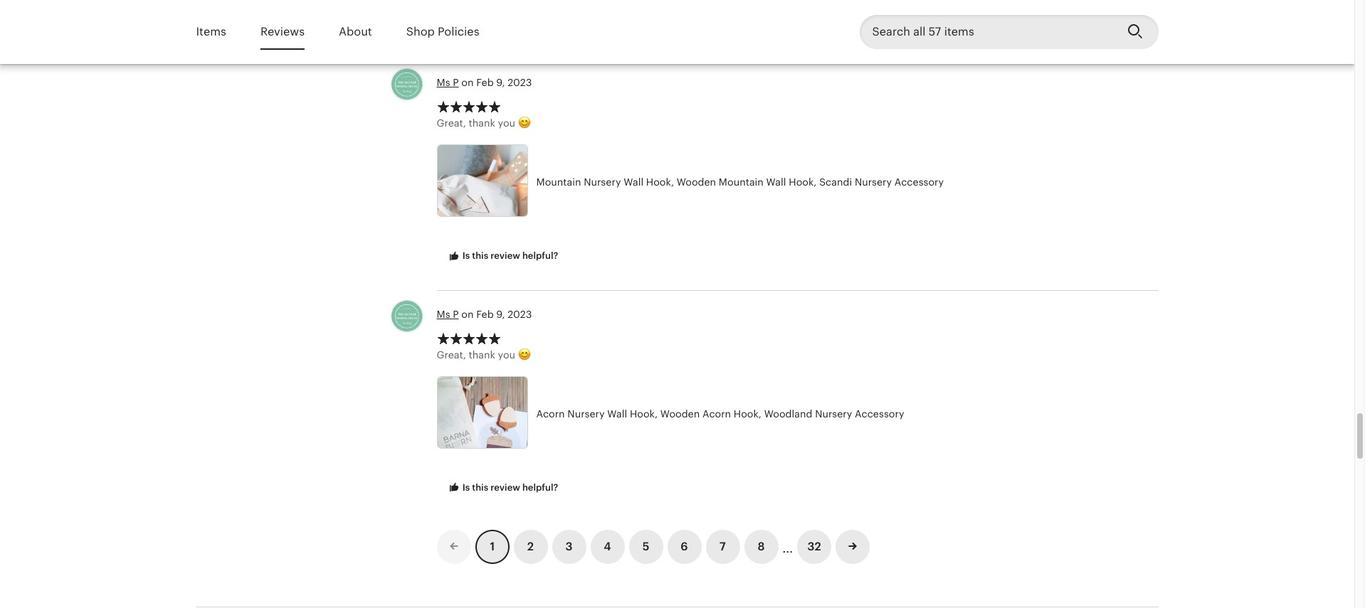 Task type: describe. For each thing, give the bounding box(es) containing it.
great, for mountain nursery wall hook, wooden mountain wall hook, scandi nursery accessory
[[437, 118, 466, 129]]

items
[[196, 25, 226, 38]]

2 mountain from the left
[[719, 177, 764, 188]]

about link
[[339, 16, 372, 49]]

about
[[339, 25, 372, 38]]

this for mountain
[[472, 251, 489, 261]]

on for acorn nursery wall hook, wooden acorn hook, woodland nursery accessory
[[462, 309, 474, 320]]

shop policies
[[406, 25, 480, 38]]

32 link
[[798, 531, 832, 565]]

p for mountain nursery wall hook, wooden mountain wall hook, scandi nursery accessory
[[453, 77, 459, 88]]

32
[[808, 541, 822, 554]]

wooden for acorn
[[661, 409, 700, 420]]

review for mountain nursery wall hook, wooden mountain wall hook, scandi nursery accessory
[[491, 251, 520, 261]]

ms p on feb 9, 2023 for mountain
[[437, 77, 532, 88]]

1 acorn from the left
[[536, 409, 565, 420]]

9, for acorn nursery wall hook, wooden acorn hook, woodland nursery accessory
[[496, 309, 505, 320]]

mountain nursery wall hook, wooden mountain wall hook, scandi nursery accessory
[[536, 177, 944, 188]]

is this review helpful? for acorn nursery wall hook, wooden acorn hook, woodland nursery accessory
[[460, 483, 558, 493]]

this for acorn
[[472, 483, 489, 493]]

1
[[490, 541, 495, 554]]

on for mountain nursery wall hook, wooden mountain wall hook, scandi nursery accessory
[[462, 77, 474, 88]]

helpful? for mountain nursery wall hook, wooden mountain wall hook, scandi nursery accessory
[[523, 251, 558, 261]]

woodland
[[764, 409, 813, 420]]

8
[[758, 541, 765, 554]]

1 link
[[475, 531, 509, 565]]

is this review helpful? for mountain nursery wall hook, wooden mountain wall hook, scandi nursery accessory
[[460, 251, 558, 261]]

is for acorn nursery wall hook, wooden acorn hook, woodland nursery accessory
[[463, 483, 470, 493]]

thank for mountain
[[469, 118, 495, 129]]

3
[[566, 541, 573, 554]]

6
[[681, 541, 688, 554]]

0 vertical spatial accessory
[[895, 177, 944, 188]]

Search all 57 items text field
[[860, 15, 1116, 49]]

2 acorn from the left
[[703, 409, 731, 420]]

shop
[[406, 25, 435, 38]]

is this review helpful? button for acorn nursery wall hook, wooden acorn hook, woodland nursery accessory
[[437, 475, 569, 502]]



Task type: vqa. For each thing, say whether or not it's contained in the screenshot.
the right was
no



Task type: locate. For each thing, give the bounding box(es) containing it.
0 vertical spatial feb
[[476, 77, 494, 88]]

great,
[[437, 118, 466, 129], [437, 350, 466, 361]]

1 vertical spatial ms
[[437, 309, 450, 320]]

…
[[783, 536, 793, 558]]

wall
[[624, 177, 644, 188], [766, 177, 786, 188], [608, 409, 627, 420]]

this
[[472, 251, 489, 261], [472, 483, 489, 493]]

wall for mountain
[[624, 177, 644, 188]]

2 2023 from the top
[[508, 309, 532, 320]]

2 helpful? from the top
[[523, 483, 558, 493]]

2 😊 from the top
[[518, 350, 531, 361]]

is this review helpful?
[[460, 251, 558, 261], [460, 483, 558, 493]]

helpful?
[[523, 251, 558, 261], [523, 483, 558, 493]]

1 vertical spatial you
[[498, 350, 515, 361]]

is this review helpful? button
[[437, 243, 569, 270], [437, 475, 569, 502]]

1 horizontal spatial mountain
[[719, 177, 764, 188]]

ms for acorn nursery wall hook, wooden acorn hook, woodland nursery accessory
[[437, 309, 450, 320]]

1 vertical spatial 😊
[[518, 350, 531, 361]]

9, for mountain nursery wall hook, wooden mountain wall hook, scandi nursery accessory
[[496, 77, 505, 88]]

2 great, thank you 😊 from the top
[[437, 350, 531, 361]]

2 is this review helpful? button from the top
[[437, 475, 569, 502]]

p
[[453, 77, 459, 88], [453, 309, 459, 320]]

is this review helpful? button for mountain nursery wall hook, wooden mountain wall hook, scandi nursery accessory
[[437, 243, 569, 270]]

reviews link
[[261, 16, 305, 49]]

acorn nursery wall hook, wooden acorn hook, woodland nursery accessory link
[[437, 377, 999, 453]]

you for mountain nursery wall hook, wooden mountain wall hook, scandi nursery accessory
[[498, 118, 515, 129]]

1 mountain from the left
[[536, 177, 581, 188]]

2023 for acorn nursery wall hook, wooden acorn hook, woodland nursery accessory
[[508, 309, 532, 320]]

😊 for acorn nursery wall hook, wooden acorn hook, woodland nursery accessory
[[518, 350, 531, 361]]

1 vertical spatial thank
[[469, 350, 495, 361]]

1 review from the top
[[491, 251, 520, 261]]

1 vertical spatial 9,
[[496, 309, 505, 320]]

0 vertical spatial helpful?
[[523, 251, 558, 261]]

2 review from the top
[[491, 483, 520, 493]]

1 😊 from the top
[[518, 118, 531, 129]]

2 great, from the top
[[437, 350, 466, 361]]

2
[[527, 541, 534, 554]]

review for acorn nursery wall hook, wooden acorn hook, woodland nursery accessory
[[491, 483, 520, 493]]

ms for mountain nursery wall hook, wooden mountain wall hook, scandi nursery accessory
[[437, 77, 450, 88]]

0 vertical spatial 😊
[[518, 118, 531, 129]]

ms p link for mountain
[[437, 77, 459, 88]]

feb for acorn nursery wall hook, wooden acorn hook, woodland nursery accessory
[[476, 309, 494, 320]]

0 vertical spatial p
[[453, 77, 459, 88]]

1 vertical spatial wooden
[[661, 409, 700, 420]]

is for mountain nursery wall hook, wooden mountain wall hook, scandi nursery accessory
[[463, 251, 470, 261]]

1 on from the top
[[462, 77, 474, 88]]

scandi
[[820, 177, 852, 188]]

helpful? for acorn nursery wall hook, wooden acorn hook, woodland nursery accessory
[[523, 483, 558, 493]]

0 vertical spatial is
[[463, 251, 470, 261]]

1 p from the top
[[453, 77, 459, 88]]

mountain nursery wall hook, wooden mountain wall hook, scandi nursery accessory link
[[437, 145, 999, 221]]

2023
[[508, 77, 532, 88], [508, 309, 532, 320]]

7 link
[[706, 531, 740, 565]]

policies
[[438, 25, 480, 38]]

0 vertical spatial 2023
[[508, 77, 532, 88]]

5 link
[[629, 531, 663, 565]]

2 is this review helpful? from the top
[[460, 483, 558, 493]]

1 vertical spatial ms p on feb 9, 2023
[[437, 309, 532, 320]]

acorn nursery wall hook, wooden acorn hook, woodland nursery accessory
[[536, 409, 905, 420]]

ms p on feb 9, 2023
[[437, 77, 532, 88], [437, 309, 532, 320]]

0 vertical spatial wooden
[[677, 177, 716, 188]]

on
[[462, 77, 474, 88], [462, 309, 474, 320]]

1 is this review helpful? button from the top
[[437, 243, 569, 270]]

2 you from the top
[[498, 350, 515, 361]]

ms
[[437, 77, 450, 88], [437, 309, 450, 320]]

review
[[491, 251, 520, 261], [491, 483, 520, 493]]

ms p link
[[437, 77, 459, 88], [437, 309, 459, 320]]

1 vertical spatial p
[[453, 309, 459, 320]]

thank
[[469, 118, 495, 129], [469, 350, 495, 361]]

2 ms from the top
[[437, 309, 450, 320]]

2 is from the top
[[463, 483, 470, 493]]

0 vertical spatial this
[[472, 251, 489, 261]]

is
[[463, 251, 470, 261], [463, 483, 470, 493]]

0 vertical spatial you
[[498, 118, 515, 129]]

1 vertical spatial 2023
[[508, 309, 532, 320]]

0 vertical spatial ms p link
[[437, 77, 459, 88]]

1 ms p link from the top
[[437, 77, 459, 88]]

feb
[[476, 77, 494, 88], [476, 309, 494, 320]]

acorn
[[536, 409, 565, 420], [703, 409, 731, 420]]

nursery
[[584, 177, 621, 188], [855, 177, 892, 188], [568, 409, 605, 420], [815, 409, 853, 420]]

accessory
[[895, 177, 944, 188], [855, 409, 905, 420]]

0 horizontal spatial acorn
[[536, 409, 565, 420]]

0 vertical spatial on
[[462, 77, 474, 88]]

ms p on feb 9, 2023 for acorn
[[437, 309, 532, 320]]

wooden
[[677, 177, 716, 188], [661, 409, 700, 420]]

1 vertical spatial feb
[[476, 309, 494, 320]]

thank for acorn
[[469, 350, 495, 361]]

great, thank you 😊
[[437, 118, 531, 129], [437, 350, 531, 361]]

1 thank from the top
[[469, 118, 495, 129]]

1 great, from the top
[[437, 118, 466, 129]]

1 feb from the top
[[476, 77, 494, 88]]

1 ms p on feb 9, 2023 from the top
[[437, 77, 532, 88]]

1 great, thank you 😊 from the top
[[437, 118, 531, 129]]

hook,
[[646, 177, 674, 188], [789, 177, 817, 188], [630, 409, 658, 420], [734, 409, 762, 420]]

0 vertical spatial ms p on feb 9, 2023
[[437, 77, 532, 88]]

2 thank from the top
[[469, 350, 495, 361]]

0 vertical spatial ms
[[437, 77, 450, 88]]

great, thank you 😊 for acorn nursery wall hook, wooden acorn hook, woodland nursery accessory
[[437, 350, 531, 361]]

feb for mountain nursery wall hook, wooden mountain wall hook, scandi nursery accessory
[[476, 77, 494, 88]]

0 vertical spatial thank
[[469, 118, 495, 129]]

1 ms from the top
[[437, 77, 450, 88]]

3 link
[[552, 531, 586, 565]]

1 is from the top
[[463, 251, 470, 261]]

4 link
[[591, 531, 625, 565]]

1 vertical spatial this
[[472, 483, 489, 493]]

ms p link for acorn
[[437, 309, 459, 320]]

great, thank you 😊 for mountain nursery wall hook, wooden mountain wall hook, scandi nursery accessory
[[437, 118, 531, 129]]

2 on from the top
[[462, 309, 474, 320]]

2 p from the top
[[453, 309, 459, 320]]

2 ms p on feb 9, 2023 from the top
[[437, 309, 532, 320]]

2 9, from the top
[[496, 309, 505, 320]]

1 vertical spatial accessory
[[855, 409, 905, 420]]

1 2023 from the top
[[508, 77, 532, 88]]

0 vertical spatial great,
[[437, 118, 466, 129]]

2 ms p link from the top
[[437, 309, 459, 320]]

1 this from the top
[[472, 251, 489, 261]]

2023 for mountain nursery wall hook, wooden mountain wall hook, scandi nursery accessory
[[508, 77, 532, 88]]

shop policies link
[[406, 16, 480, 49]]

1 vertical spatial great,
[[437, 350, 466, 361]]

1 is this review helpful? from the top
[[460, 251, 558, 261]]

2 feb from the top
[[476, 309, 494, 320]]

reviews
[[261, 25, 305, 38]]

2 link
[[514, 531, 548, 565]]

1 vertical spatial helpful?
[[523, 483, 558, 493]]

4
[[604, 541, 611, 554]]

😊 for mountain nursery wall hook, wooden mountain wall hook, scandi nursery accessory
[[518, 118, 531, 129]]

p for acorn nursery wall hook, wooden acorn hook, woodland nursery accessory
[[453, 309, 459, 320]]

you for acorn nursery wall hook, wooden acorn hook, woodland nursery accessory
[[498, 350, 515, 361]]

1 you from the top
[[498, 118, 515, 129]]

1 vertical spatial on
[[462, 309, 474, 320]]

0 horizontal spatial mountain
[[536, 177, 581, 188]]

9,
[[496, 77, 505, 88], [496, 309, 505, 320]]

0 vertical spatial is this review helpful? button
[[437, 243, 569, 270]]

1 vertical spatial review
[[491, 483, 520, 493]]

0 vertical spatial 9,
[[496, 77, 505, 88]]

6 link
[[667, 531, 702, 565]]

0 vertical spatial is this review helpful?
[[460, 251, 558, 261]]

wall for acorn
[[608, 409, 627, 420]]

items link
[[196, 16, 226, 49]]

wooden for mountain
[[677, 177, 716, 188]]

0 vertical spatial great, thank you 😊
[[437, 118, 531, 129]]

mountain
[[536, 177, 581, 188], [719, 177, 764, 188]]

great, for acorn nursery wall hook, wooden acorn hook, woodland nursery accessory
[[437, 350, 466, 361]]

you
[[498, 118, 515, 129], [498, 350, 515, 361]]

2 this from the top
[[472, 483, 489, 493]]

1 helpful? from the top
[[523, 251, 558, 261]]

1 vertical spatial is this review helpful? button
[[437, 475, 569, 502]]

1 vertical spatial great, thank you 😊
[[437, 350, 531, 361]]

1 horizontal spatial acorn
[[703, 409, 731, 420]]

5
[[643, 541, 650, 554]]

1 vertical spatial ms p link
[[437, 309, 459, 320]]

1 9, from the top
[[496, 77, 505, 88]]

😊
[[518, 118, 531, 129], [518, 350, 531, 361]]

1 vertical spatial is
[[463, 483, 470, 493]]

0 vertical spatial review
[[491, 251, 520, 261]]

1 vertical spatial is this review helpful?
[[460, 483, 558, 493]]

8 link
[[744, 531, 779, 565]]

7
[[720, 541, 726, 554]]



